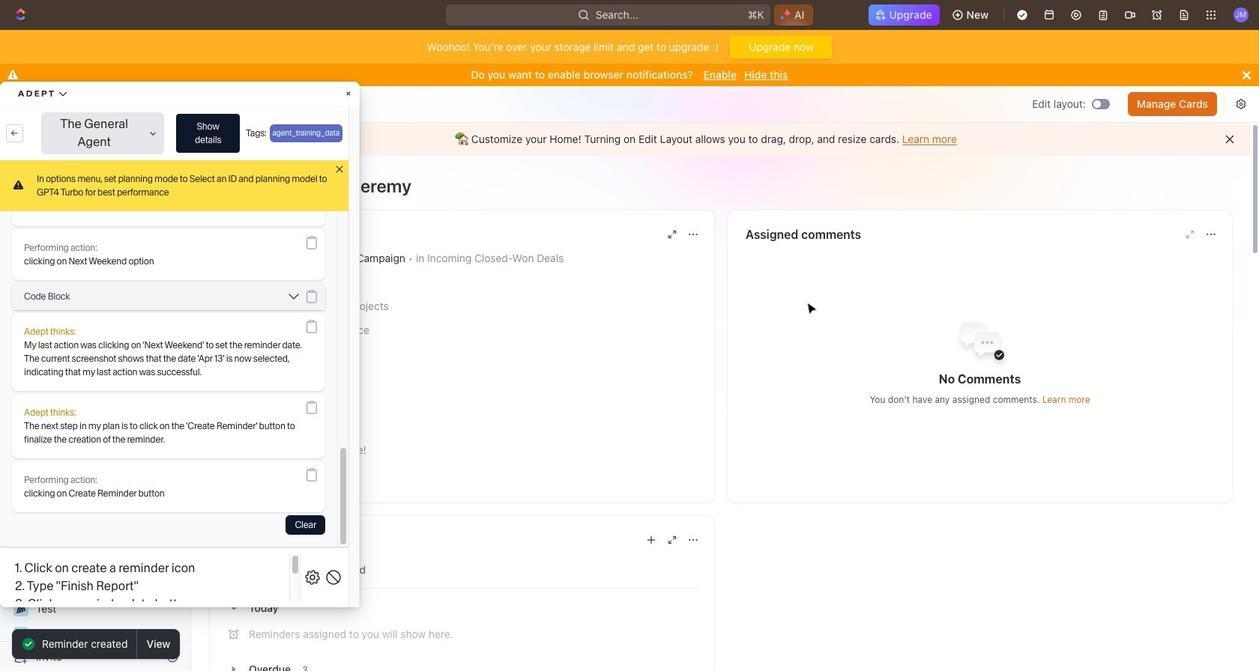 Task type: vqa. For each thing, say whether or not it's contained in the screenshot.
right user group Icon
yes



Task type: describe. For each thing, give the bounding box(es) containing it.
user group image
[[228, 277, 240, 287]]

tree inside sidebar navigation
[[6, 393, 176, 671]]

pizza slice image
[[16, 605, 25, 614]]

sidebar navigation
[[0, 86, 194, 671]]



Task type: locate. For each thing, give the bounding box(es) containing it.
user group image
[[15, 426, 27, 435]]

tree
[[6, 393, 176, 671]]

alert
[[191, 123, 1251, 156]]

tab list
[[225, 552, 699, 589]]



